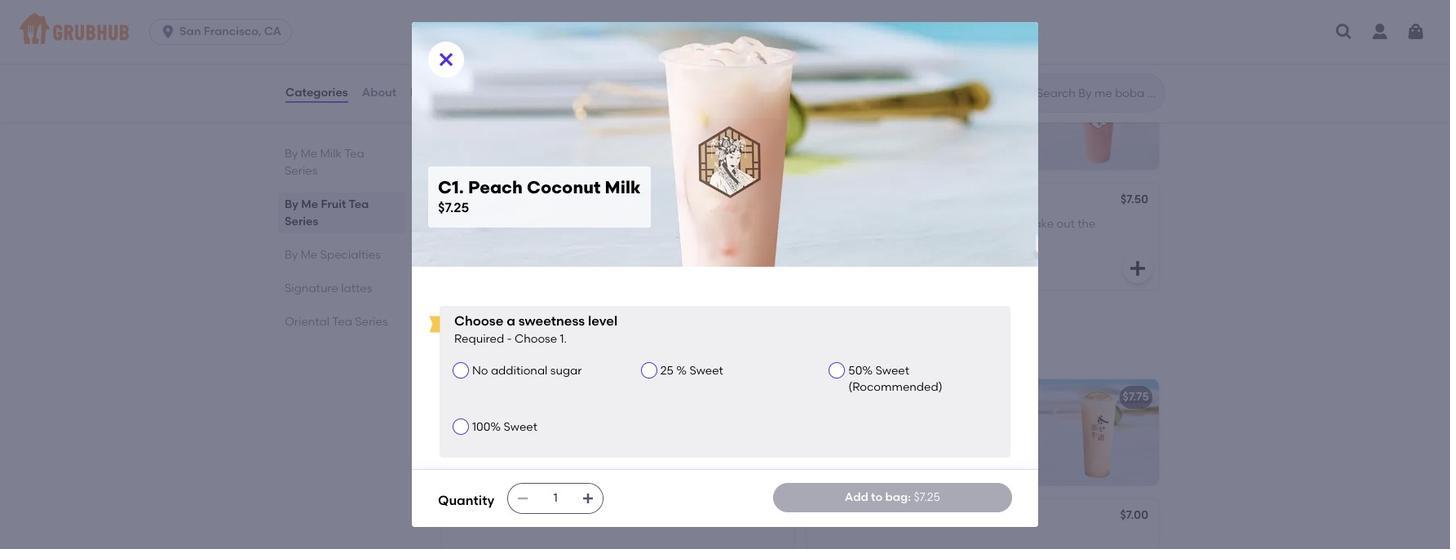 Task type: locate. For each thing, give the bounding box(es) containing it.
categories button
[[285, 64, 349, 122]]

$7.00
[[756, 74, 784, 88], [1122, 74, 1150, 88], [756, 194, 784, 208], [1121, 509, 1149, 523]]

100% sweet
[[472, 421, 538, 434]]

1 vertical spatial $7.50
[[755, 509, 783, 523]]

sweet up (rocommended)
[[876, 364, 910, 378]]

0 horizontal spatial specialties
[[320, 248, 381, 262]]

signature lattes
[[285, 282, 372, 295]]

san francisco, ca button
[[149, 19, 299, 45]]

0 horizontal spatial to
[[871, 490, 883, 504]]

series for by me milk tea series
[[285, 164, 318, 178]]

all
[[438, 347, 450, 358]]

by
[[285, 147, 298, 161], [285, 197, 299, 211], [285, 248, 298, 262], [438, 324, 460, 344]]

c1.
[[438, 177, 464, 198]]

$7.25 down c1.
[[438, 200, 469, 216]]

fruit inside the by me fruit tea series
[[321, 197, 346, 211]]

me up signature
[[301, 248, 318, 262]]

Search By me boba tea search field
[[1035, 86, 1160, 101]]

tea right grapefruit
[[569, 74, 589, 88]]

milk inside c1. peach coconut milk $7.25
[[605, 177, 641, 198]]

please
[[817, 217, 853, 231]]

fruit right cantaloupe
[[543, 194, 569, 208]]

0 horizontal spatial $7.25
[[438, 200, 469, 216]]

c2. mango yakult
[[817, 390, 915, 404]]

0 vertical spatial coconut
[[527, 177, 601, 198]]

are
[[476, 347, 492, 358]]

1 horizontal spatial $7.50
[[1121, 193, 1149, 207]]

1 vertical spatial to
[[871, 490, 883, 504]]

tea up the by me fruit tea series
[[344, 147, 364, 161]]

0 horizontal spatial svg image
[[160, 24, 176, 40]]

0 vertical spatial milk
[[320, 147, 342, 161]]

tea right cantaloupe
[[571, 194, 591, 208]]

milk
[[320, 147, 342, 161], [605, 177, 641, 198], [566, 510, 589, 524]]

mango down 50%
[[838, 390, 878, 404]]

1 horizontal spatial peach
[[872, 74, 908, 88]]

sweet right %
[[690, 364, 724, 378]]

request
[[856, 217, 898, 231]]

0 horizontal spatial milk
[[320, 147, 342, 161]]

out
[[1057, 217, 1075, 231]]

milk for mango
[[566, 510, 589, 524]]

popping
[[840, 234, 887, 248]]

$7.00 for b11. cantaloupe fruit tea
[[756, 194, 784, 208]]

to right add
[[871, 490, 883, 504]]

1 vertical spatial coconut
[[515, 510, 564, 524]]

1 horizontal spatial sweet
[[690, 364, 724, 378]]

sweet for 50% sweet (rocommended)
[[876, 364, 910, 378]]

1 vertical spatial $7.25
[[914, 490, 941, 504]]

$7.50 for c5. mango coconut milk
[[755, 509, 783, 523]]

kiwi up you'd
[[920, 194, 943, 208]]

series for by me fruit tea series
[[285, 215, 319, 228]]

san francisco, ca
[[180, 24, 282, 38]]

grapefruit
[[508, 74, 566, 88]]

me for by me milk tea series
[[301, 147, 318, 161]]

me inside by me milk tea series
[[301, 147, 318, 161]]

by inside by me specialties all item are available large 22 oz. size.
[[438, 324, 460, 344]]

series up the by me fruit tea series
[[285, 164, 318, 178]]

1 vertical spatial milk
[[605, 177, 641, 198]]

search icon image
[[1011, 83, 1031, 103]]

by up all
[[438, 324, 460, 344]]

$7.25 right bag:
[[914, 490, 941, 504]]

kiwi
[[817, 234, 838, 248]]

main navigation navigation
[[0, 0, 1451, 64]]

tea
[[569, 74, 589, 88], [938, 74, 959, 88], [344, 147, 364, 161], [571, 194, 591, 208], [871, 194, 891, 208], [349, 197, 369, 211], [332, 315, 352, 329], [943, 510, 964, 524]]

coconut inside c1. peach coconut milk $7.25
[[527, 177, 601, 198]]

1.
[[560, 332, 567, 346]]

0 vertical spatial $7.50
[[1121, 193, 1149, 207]]

me down categories button
[[301, 147, 318, 161]]

0 horizontal spatial peach
[[468, 177, 523, 198]]

0 horizontal spatial $7.50
[[755, 509, 783, 523]]

required
[[454, 332, 504, 346]]

specialties for by me specialties all item are available large 22 oz. size.
[[494, 324, 590, 344]]

additional
[[491, 364, 548, 378]]

1 horizontal spatial svg image
[[582, 492, 595, 505]]

coconut
[[527, 177, 601, 198], [515, 510, 564, 524]]

2 kiwi from the left
[[920, 194, 943, 208]]

0 vertical spatial series
[[285, 164, 318, 178]]

switch
[[978, 217, 1013, 231]]

1 vertical spatial mango
[[473, 510, 512, 524]]

1 horizontal spatial mango
[[838, 390, 878, 404]]

specialties for by me specialties
[[320, 248, 381, 262]]

by down by me milk tea series
[[285, 197, 299, 211]]

me down by me milk tea series
[[301, 197, 318, 211]]

francisco,
[[204, 24, 261, 38]]

2 horizontal spatial sweet
[[876, 364, 910, 378]]

tea right oriental
[[332, 315, 352, 329]]

choose up required
[[454, 313, 504, 329]]

no
[[472, 364, 488, 378]]

1 horizontal spatial specialties
[[494, 324, 590, 344]]

1 horizontal spatial $7.25
[[914, 490, 941, 504]]

2 horizontal spatial milk
[[605, 177, 641, 198]]

me up are
[[464, 324, 490, 344]]

b11.
[[451, 194, 471, 208]]

$7.00 for b7. honey grapefruit tea
[[756, 74, 784, 88]]

$7.50
[[1121, 193, 1149, 207], [755, 509, 783, 523]]

by inside the by me fruit tea series
[[285, 197, 299, 211]]

series
[[285, 164, 318, 178], [285, 215, 319, 228], [355, 315, 388, 329]]

fruit
[[911, 74, 936, 88], [543, 194, 569, 208], [843, 194, 868, 208], [321, 197, 346, 211], [915, 510, 941, 524]]

by inside by me milk tea series
[[285, 147, 298, 161]]

svg image right input item quantity number field
[[582, 492, 595, 505]]

fruit down by me milk tea series
[[321, 197, 346, 211]]

0 vertical spatial specialties
[[320, 248, 381, 262]]

c5. mango coconut milk
[[451, 510, 589, 524]]

categories
[[286, 86, 348, 99]]

or
[[1016, 217, 1027, 231]]

tea down by me milk tea series
[[349, 197, 369, 211]]

to
[[964, 217, 975, 231], [871, 490, 883, 504]]

tea left the "search icon"
[[938, 74, 959, 88]]

tea inside the by me fruit tea series
[[349, 197, 369, 211]]

kiwi up the please
[[817, 194, 840, 208]]

$7.25
[[438, 200, 469, 216], [914, 490, 941, 504]]

winter
[[839, 510, 876, 524]]

yakult
[[880, 390, 915, 404]]

1 horizontal spatial milk
[[566, 510, 589, 524]]

1 vertical spatial series
[[285, 215, 319, 228]]

1 vertical spatial choose
[[515, 332, 557, 346]]

sweetness
[[519, 313, 585, 329]]

milk for peach
[[605, 177, 641, 198]]

svg image inside san francisco, ca button
[[160, 24, 176, 40]]

peach
[[872, 74, 908, 88], [468, 177, 523, 198]]

melon
[[879, 510, 913, 524]]

series down lattes
[[355, 315, 388, 329]]

0 horizontal spatial mango
[[473, 510, 512, 524]]

by up signature
[[285, 248, 298, 262]]

fruit right white
[[911, 74, 936, 88]]

specialties up lattes
[[320, 248, 381, 262]]

1 vertical spatial specialties
[[494, 324, 590, 344]]

mango
[[838, 390, 878, 404], [473, 510, 512, 524]]

by me milk tea series
[[285, 147, 364, 178]]

b7. honey grapefruit tea image
[[672, 64, 794, 170]]

b9. white peach fruit tea image
[[1037, 64, 1159, 170]]

series inside by me milk tea series
[[285, 164, 318, 178]]

sweet inside 50% sweet (rocommended)
[[876, 364, 910, 378]]

peach right c1.
[[468, 177, 523, 198]]

0 vertical spatial $7.25
[[438, 200, 469, 216]]

0 horizontal spatial sweet
[[504, 421, 538, 434]]

1 horizontal spatial kiwi
[[920, 194, 943, 208]]

1 horizontal spatial to
[[964, 217, 975, 231]]

mango down "quantity"
[[473, 510, 512, 524]]

0 vertical spatial mango
[[838, 390, 878, 404]]

if
[[901, 217, 907, 231]]

0 vertical spatial to
[[964, 217, 975, 231]]

22
[[567, 347, 578, 358]]

sweet
[[690, 364, 724, 378], [876, 364, 910, 378], [504, 421, 538, 434]]

0 horizontal spatial kiwi
[[817, 194, 840, 208]]

1 vertical spatial peach
[[468, 177, 523, 198]]

choose up the large
[[515, 332, 557, 346]]

sugar
[[551, 364, 582, 378]]

specialties inside by me specialties all item are available large 22 oz. size.
[[494, 324, 590, 344]]

series inside the by me fruit tea series
[[285, 215, 319, 228]]

take
[[1030, 217, 1054, 231]]

to right "like"
[[964, 217, 975, 231]]

sweet for 100% sweet
[[504, 421, 538, 434]]

me inside by me specialties all item are available large 22 oz. size.
[[464, 324, 490, 344]]

series up by me specialties
[[285, 215, 319, 228]]

svg image left san
[[160, 24, 176, 40]]

peach inside c1. peach coconut milk $7.25
[[468, 177, 523, 198]]

0 vertical spatial peach
[[872, 74, 908, 88]]

(rocommended)
[[849, 380, 943, 394]]

peach right white
[[872, 74, 908, 88]]

svg image
[[1335, 22, 1354, 42], [1407, 22, 1426, 42], [437, 50, 456, 69], [1128, 259, 1148, 278], [517, 492, 530, 505]]

b9.
[[817, 74, 834, 88]]

2 vertical spatial milk
[[566, 510, 589, 524]]

50% sweet (rocommended)
[[849, 364, 943, 394]]

25 % sweet
[[661, 364, 724, 378]]

please request if you'd like to switch or take out the kiwi popping boba :)
[[817, 217, 1096, 248]]

no additional sugar
[[472, 364, 582, 378]]

specialties up the large
[[494, 324, 590, 344]]

b9. white peach fruit tea
[[817, 74, 959, 88]]

by down categories button
[[285, 147, 298, 161]]

svg image
[[160, 24, 176, 40], [582, 492, 595, 505]]

about
[[362, 86, 397, 99]]

0 vertical spatial choose
[[454, 313, 504, 329]]

0 vertical spatial svg image
[[160, 24, 176, 40]]

coconut for mango
[[515, 510, 564, 524]]

1 horizontal spatial choose
[[515, 332, 557, 346]]

%
[[677, 364, 687, 378]]

you'd
[[910, 217, 940, 231]]

me inside the by me fruit tea series
[[301, 197, 318, 211]]

sweet right 100%
[[504, 421, 538, 434]]

mango for coconut
[[473, 510, 512, 524]]



Task type: vqa. For each thing, say whether or not it's contained in the screenshot.
1st 9:00AM–9:15PM from the bottom of the page
no



Task type: describe. For each thing, give the bounding box(es) containing it.
by for by me specialties
[[285, 248, 298, 262]]

by for by me specialties all item are available large 22 oz. size.
[[438, 324, 460, 344]]

50%
[[849, 364, 873, 378]]

available
[[494, 347, 538, 358]]

fruit up the please
[[843, 194, 868, 208]]

lattes
[[341, 282, 372, 295]]

b5. litchi fruit tea image
[[672, 0, 794, 50]]

a
[[507, 313, 516, 329]]

c2. mango yakult image
[[1037, 380, 1159, 486]]

reviews button
[[410, 64, 457, 122]]

about button
[[361, 64, 397, 122]]

to inside please request if you'd like to switch or take out the kiwi popping boba :)
[[964, 217, 975, 231]]

like
[[943, 217, 961, 231]]

mango for yakult
[[838, 390, 878, 404]]

$7.00 for b9. white peach fruit tea
[[1122, 74, 1150, 88]]

boba
[[890, 234, 919, 248]]

oz.
[[580, 347, 593, 358]]

c6.
[[817, 510, 836, 524]]

quantity
[[438, 493, 495, 509]]

me for by me fruit tea series
[[301, 197, 318, 211]]

oriental tea series
[[285, 315, 388, 329]]

size.
[[596, 347, 615, 358]]

by for by me milk tea series
[[285, 147, 298, 161]]

honey
[[469, 74, 505, 88]]

coconut for peach
[[527, 177, 601, 198]]

by me fruit tea series
[[285, 197, 369, 228]]

large
[[540, 347, 565, 358]]

b11. cantaloupe fruit tea
[[451, 194, 591, 208]]

ca
[[264, 24, 282, 38]]

signature
[[285, 282, 338, 295]]

tea inside by me milk tea series
[[344, 147, 364, 161]]

reviews
[[410, 86, 456, 99]]

b7. honey grapefruit tea
[[451, 74, 589, 88]]

with
[[894, 194, 917, 208]]

add to bag: $7.25
[[845, 490, 941, 504]]

white
[[836, 74, 869, 88]]

2 vertical spatial series
[[355, 315, 388, 329]]

1 vertical spatial svg image
[[582, 492, 595, 505]]

me for by me specialties all item are available large 22 oz. size.
[[464, 324, 490, 344]]

the
[[1078, 217, 1096, 231]]

tea up request
[[871, 194, 891, 208]]

c1. peach coconut milk $7.25
[[438, 177, 641, 216]]

boba
[[996, 194, 1026, 208]]

c2.
[[817, 390, 836, 404]]

milk inside by me milk tea series
[[320, 147, 342, 161]]

c5.
[[451, 510, 470, 524]]

oriental
[[285, 315, 330, 329]]

by me specialties all item are available large 22 oz. size.
[[438, 324, 615, 358]]

$7.25 inside c1. peach coconut milk $7.25
[[438, 200, 469, 216]]

me for by me specialties
[[301, 248, 318, 262]]

-
[[507, 332, 512, 346]]

popping
[[946, 194, 993, 208]]

kiwi fruit tea with kiwi popping boba
[[817, 194, 1026, 208]]

25
[[661, 364, 674, 378]]

cantaloupe
[[474, 194, 541, 208]]

choose a sweetness level required - choose 1.
[[454, 313, 618, 346]]

b7.
[[451, 74, 467, 88]]

100%
[[472, 421, 501, 434]]

1 kiwi from the left
[[817, 194, 840, 208]]

item
[[452, 347, 474, 358]]

bag:
[[886, 490, 911, 504]]

$7.75
[[1123, 390, 1150, 404]]

c1. peach coconut milk image
[[672, 380, 794, 486]]

b6. pineapple fruit tea image
[[1037, 0, 1159, 50]]

:)
[[922, 234, 929, 248]]

by for by me fruit tea series
[[285, 197, 299, 211]]

b11. cantaloupe fruit tea image
[[672, 184, 794, 290]]

fruit right melon
[[915, 510, 941, 524]]

add
[[845, 490, 869, 504]]

by me specialties
[[285, 248, 381, 262]]

$7.50 for kiwi fruit tea with kiwi popping boba
[[1121, 193, 1149, 207]]

tea right melon
[[943, 510, 964, 524]]

san
[[180, 24, 201, 38]]

Input item quantity number field
[[538, 484, 574, 513]]

c6. winter melon fruit tea
[[817, 510, 964, 524]]

0 horizontal spatial choose
[[454, 313, 504, 329]]

level
[[588, 313, 618, 329]]



